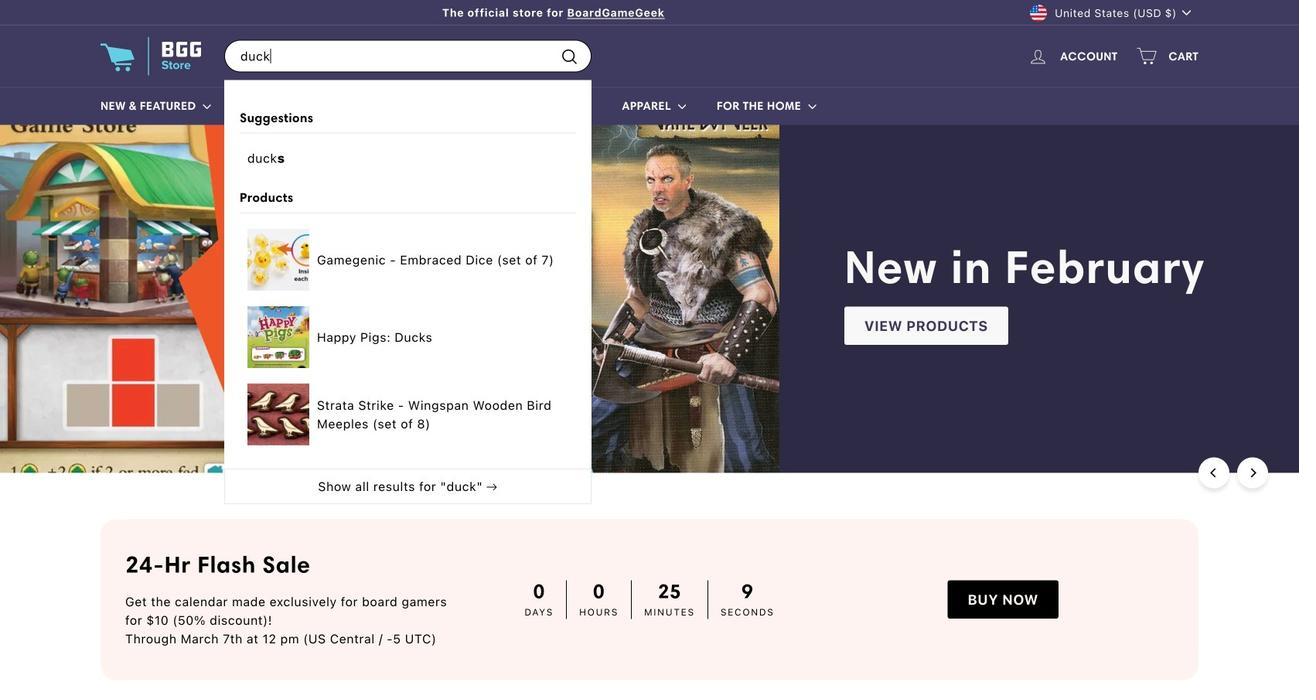 Task type: locate. For each thing, give the bounding box(es) containing it.
next image
[[1249, 468, 1258, 478]]

wide image
[[203, 103, 211, 111], [584, 103, 591, 111], [678, 103, 686, 111], [809, 103, 817, 111]]

bgg store logo image
[[101, 37, 201, 75]]

1 wide image from the left
[[203, 103, 211, 111]]

list box
[[240, 221, 576, 453]]

Search search field
[[224, 40, 592, 72]]

2 wide image from the left
[[584, 103, 591, 111]]

3 wide image from the left
[[678, 103, 686, 111]]

None search field
[[224, 40, 592, 504]]

previous image
[[1210, 468, 1219, 478]]



Task type: vqa. For each thing, say whether or not it's contained in the screenshot.
BGG Store Logo on the left top
yes



Task type: describe. For each thing, give the bounding box(es) containing it.
search image
[[560, 47, 580, 66]]

4 wide image from the left
[[809, 103, 817, 111]]

user image
[[1028, 47, 1049, 67]]

cart image
[[1137, 46, 1158, 67]]

wide image
[[1183, 9, 1192, 17]]



